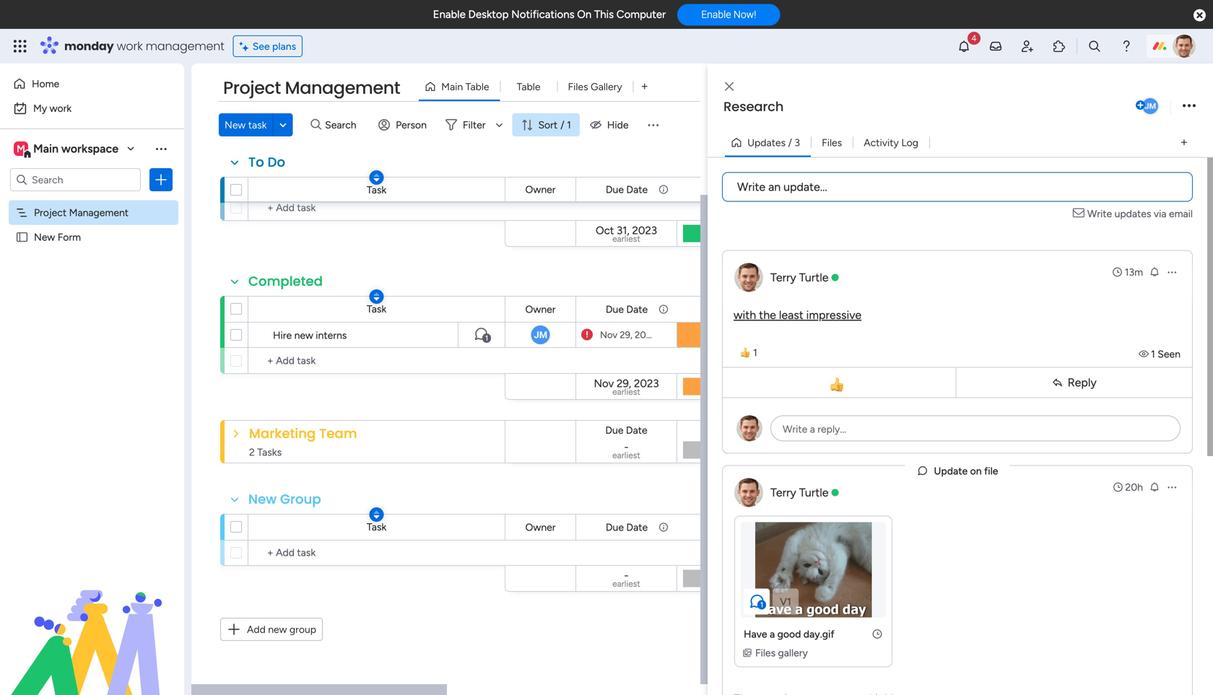 Task type: describe. For each thing, give the bounding box(es) containing it.
main for main table
[[441, 81, 463, 93]]

reminder image for 13m
[[1149, 266, 1160, 278]]

terry for 20h
[[770, 486, 796, 500]]

owner field for completed
[[522, 301, 559, 317]]

add new group button
[[220, 618, 323, 641]]

13m
[[1125, 266, 1143, 278]]

table inside "button"
[[517, 81, 540, 93]]

owner field for new group
[[522, 520, 559, 535]]

project inside field
[[223, 76, 281, 100]]

this
[[594, 8, 614, 21]]

terry turtle image
[[1173, 35, 1196, 58]]

public board image
[[15, 230, 29, 244]]

jeremy miller image
[[1141, 97, 1160, 116]]

lottie animation image
[[0, 550, 184, 695]]

my work
[[33, 102, 72, 114]]

files for files gallery
[[568, 81, 588, 93]]

activity log
[[864, 136, 918, 149]]

a for have
[[770, 628, 775, 641]]

Search field
[[321, 115, 365, 135]]

new for new task
[[225, 119, 246, 131]]

add new group
[[247, 624, 316, 636]]

1 vertical spatial 2023
[[635, 329, 656, 341]]

2 due from the top
[[606, 303, 624, 316]]

seen
[[1158, 348, 1181, 360]]

gallery
[[778, 647, 808, 659]]

an
[[768, 180, 781, 194]]

2 due date from the top
[[606, 303, 648, 316]]

v2 overdue deadline image
[[581, 328, 593, 342]]

1 horizontal spatial 1 button
[[734, 344, 763, 361]]

date for the due date field associated with column information image
[[626, 183, 648, 196]]

1 seen
[[1151, 348, 1181, 360]]

new for new group
[[248, 490, 277, 509]]

write an update...
[[737, 180, 827, 194]]

team
[[319, 424, 357, 443]]

filter
[[463, 119, 486, 131]]

terry turtle for 13m
[[770, 271, 829, 285]]

v2 search image
[[311, 117, 321, 133]]

project management inside field
[[223, 76, 400, 100]]

help image
[[1119, 39, 1134, 53]]

new group
[[248, 490, 321, 509]]

hire
[[273, 329, 292, 342]]

updates / 3 button
[[725, 131, 811, 154]]

owner for completed
[[525, 303, 556, 316]]

29, for nov 29, 2023 earliest
[[617, 377, 631, 390]]

files button
[[811, 131, 853, 154]]

do
[[268, 153, 285, 171]]

have a good day.gif
[[744, 628, 834, 641]]

To Do field
[[245, 153, 289, 172]]

1 owner from the top
[[525, 183, 556, 196]]

day.gif
[[804, 628, 834, 641]]

my
[[33, 102, 47, 114]]

dapulse close image
[[1194, 8, 1206, 23]]

date for the due date field related to 2nd column information icon from the top of the page
[[626, 521, 648, 534]]

1 due from the top
[[606, 183, 624, 196]]

home link
[[9, 72, 175, 95]]

see plans button
[[233, 35, 303, 57]]

Marketing Team field
[[246, 424, 361, 443]]

due date field for 2nd column information icon from the top of the page
[[602, 520, 651, 535]]

gallery
[[591, 81, 622, 93]]

management inside list box
[[69, 207, 129, 219]]

files for files
[[822, 136, 842, 149]]

reply button
[[959, 371, 1189, 395]]

good
[[777, 628, 801, 641]]

workspace selection element
[[14, 140, 121, 159]]

now!
[[734, 8, 756, 20]]

due date field for 1st column information icon
[[602, 301, 651, 317]]

home
[[32, 78, 59, 90]]

via
[[1154, 208, 1167, 220]]

monday work management
[[64, 38, 224, 54]]

email
[[1169, 208, 1193, 220]]

home option
[[9, 72, 175, 95]]

due date - earliest
[[605, 424, 647, 461]]

interns
[[316, 329, 347, 342]]

work for monday
[[117, 38, 143, 54]]

on
[[577, 8, 592, 21]]

enable desktop notifications on this computer
[[433, 8, 666, 21]]

updates
[[747, 136, 786, 149]]

file
[[984, 465, 998, 477]]

options image right 20h at the right of page
[[1166, 482, 1178, 493]]

sort
[[538, 119, 558, 131]]

new for new form
[[34, 231, 55, 243]]

table button
[[500, 75, 557, 98]]

see
[[253, 40, 270, 52]]

filter button
[[440, 113, 508, 136]]

updates / 3
[[747, 136, 800, 149]]

1 owner field from the top
[[522, 182, 559, 197]]

new for add
[[268, 624, 287, 636]]

4 image
[[968, 30, 981, 46]]

options image up add view icon
[[1183, 96, 1196, 116]]

terry turtle link for 20h
[[770, 486, 829, 500]]

reminder image for 20h
[[1149, 481, 1160, 493]]

table inside button
[[465, 81, 489, 93]]

updates
[[1115, 208, 1151, 220]]

new task
[[225, 119, 267, 131]]

owner for new group
[[525, 521, 556, 534]]

enable for enable now!
[[701, 8, 731, 20]]

date for 1st column information icon the due date field
[[626, 303, 648, 316]]

with the least impressive
[[734, 308, 862, 322]]

options image down workspace options icon at the left top of page
[[154, 173, 168, 187]]

monday
[[64, 38, 114, 54]]

invite members image
[[1020, 39, 1035, 53]]

plans
[[272, 40, 296, 52]]

select product image
[[13, 39, 27, 53]]

sort / 1
[[538, 119, 571, 131]]

31,
[[617, 224, 630, 237]]

lottie animation element
[[0, 550, 184, 695]]

hide
[[607, 119, 629, 131]]

add view image
[[1181, 137, 1187, 148]]

add view image
[[642, 81, 648, 92]]

task for new group
[[367, 521, 386, 533]]

work for my
[[50, 102, 72, 114]]

main workspace
[[33, 142, 118, 156]]

the
[[759, 308, 776, 322]]

Research field
[[720, 97, 1133, 116]]

m
[[17, 143, 25, 155]]

2023 for nov 29, 2023
[[634, 377, 659, 390]]

terry turtle link for 13m
[[770, 271, 829, 285]]

desktop
[[468, 8, 509, 21]]

management
[[146, 38, 224, 54]]

with
[[734, 308, 756, 322]]

a for write
[[810, 423, 815, 435]]

3 due date field from the top
[[602, 422, 651, 438]]

due date field for column information image
[[602, 182, 651, 197]]

3
[[795, 136, 800, 149]]

files gallery
[[755, 647, 808, 659]]

see plans
[[253, 40, 296, 52]]

to do
[[248, 153, 285, 171]]

1 due date from the top
[[606, 183, 648, 196]]

nov for nov 29, 2023
[[600, 329, 618, 341]]

update on file
[[934, 465, 998, 477]]

envelope o image
[[1073, 206, 1087, 221]]

log
[[901, 136, 918, 149]]

20h
[[1125, 481, 1143, 494]]

search everything image
[[1087, 39, 1102, 53]]

impressive
[[806, 308, 862, 322]]

earliest for 31,
[[612, 234, 640, 244]]

hire new interns
[[273, 329, 347, 342]]

New Group field
[[245, 490, 325, 509]]



Task type: locate. For each thing, give the bounding box(es) containing it.
1 horizontal spatial project
[[223, 76, 281, 100]]

new
[[225, 119, 246, 131], [34, 231, 55, 243], [248, 490, 277, 509]]

activity
[[864, 136, 899, 149]]

earliest for 29,
[[612, 387, 640, 397]]

0 horizontal spatial files
[[568, 81, 588, 93]]

turtle for 20h
[[799, 486, 829, 500]]

0 horizontal spatial new
[[34, 231, 55, 243]]

1 vertical spatial column information image
[[658, 522, 669, 533]]

1 + add task text field from the top
[[256, 352, 498, 370]]

management up form at the top left of page
[[69, 207, 129, 219]]

menu image
[[646, 118, 660, 132]]

1 turtle from the top
[[799, 271, 829, 285]]

2 vertical spatial new
[[248, 490, 277, 509]]

terry turtle link down write a reply...
[[770, 486, 829, 500]]

0 vertical spatial column information image
[[658, 304, 669, 315]]

column information image
[[658, 304, 669, 315], [658, 522, 669, 533]]

files gallery
[[568, 81, 622, 93]]

2023 right 31,
[[632, 224, 657, 237]]

activity log button
[[853, 131, 929, 154]]

2 enable from the left
[[701, 8, 731, 20]]

1 terry turtle from the top
[[770, 271, 829, 285]]

notifications
[[511, 8, 574, 21]]

main up filter popup button at the top left of the page
[[441, 81, 463, 93]]

0 horizontal spatial /
[[560, 119, 564, 131]]

reply...
[[818, 423, 846, 435]]

2 vertical spatial files
[[755, 647, 776, 659]]

2 sort desc image from the top
[[374, 292, 379, 302]]

1 horizontal spatial management
[[285, 76, 400, 100]]

1 enable from the left
[[433, 8, 466, 21]]

turtle up with the least impressive
[[799, 271, 829, 285]]

2 vertical spatial task
[[367, 521, 386, 533]]

0 vertical spatial new
[[294, 329, 313, 342]]

0 horizontal spatial a
[[770, 628, 775, 641]]

1 reminder image from the top
[[1149, 266, 1160, 278]]

form
[[58, 231, 81, 243]]

1 vertical spatial sort desc image
[[374, 292, 379, 302]]

main for main workspace
[[33, 142, 59, 156]]

1 button
[[458, 322, 505, 348], [734, 344, 763, 361]]

1 horizontal spatial /
[[788, 136, 792, 149]]

list box containing project management
[[0, 197, 184, 444]]

0 vertical spatial nov
[[600, 329, 618, 341]]

0 vertical spatial main
[[441, 81, 463, 93]]

computer
[[617, 8, 666, 21]]

2 + add task text field from the top
[[256, 544, 498, 562]]

2 task from the top
[[367, 303, 386, 315]]

1 - from the top
[[624, 441, 629, 454]]

workspace
[[61, 142, 118, 156]]

29, inside nov 29, 2023 earliest
[[617, 377, 631, 390]]

0 vertical spatial files
[[568, 81, 588, 93]]

date down nov 29, 2023 earliest
[[626, 424, 647, 437]]

work right my
[[50, 102, 72, 114]]

earliest inside "oct 31, 2023 earliest"
[[612, 234, 640, 244]]

date up nov 29, 2023
[[626, 303, 648, 316]]

enable left desktop
[[433, 8, 466, 21]]

3 owner field from the top
[[522, 520, 559, 535]]

owner
[[525, 183, 556, 196], [525, 303, 556, 316], [525, 521, 556, 534]]

new right add
[[268, 624, 287, 636]]

new left "group"
[[248, 490, 277, 509]]

terry turtle up with the least impressive
[[770, 271, 829, 285]]

0 vertical spatial + add task text field
[[256, 352, 498, 370]]

project up new form
[[34, 207, 67, 219]]

nov inside nov 29, 2023 earliest
[[594, 377, 614, 390]]

my work option
[[9, 97, 175, 120]]

group
[[290, 624, 316, 636]]

terry for 13m
[[770, 271, 796, 285]]

1 horizontal spatial new
[[225, 119, 246, 131]]

1 vertical spatial nov
[[594, 377, 614, 390]]

management inside field
[[285, 76, 400, 100]]

1 vertical spatial reminder image
[[1149, 481, 1160, 493]]

earliest inside nov 29, 2023 earliest
[[612, 387, 640, 397]]

1 horizontal spatial work
[[117, 38, 143, 54]]

v1
[[780, 596, 791, 608]]

new left task
[[225, 119, 246, 131]]

2 horizontal spatial new
[[248, 490, 277, 509]]

management up search field
[[285, 76, 400, 100]]

1 vertical spatial owner field
[[522, 301, 559, 317]]

task
[[248, 119, 267, 131]]

2023 for oct 31, 2023
[[632, 224, 657, 237]]

due date field left column information image
[[602, 182, 651, 197]]

2023 inside "oct 31, 2023 earliest"
[[632, 224, 657, 237]]

new inside button
[[225, 119, 246, 131]]

+ Add task text field
[[256, 199, 498, 217]]

0 vertical spatial due date
[[606, 183, 648, 196]]

files right 3 at right top
[[822, 136, 842, 149]]

dapulse addbtn image
[[1136, 101, 1145, 110]]

2023 down nov 29, 2023
[[634, 377, 659, 390]]

reminder image right the 13m on the right of page
[[1149, 266, 1160, 278]]

project inside list box
[[34, 207, 67, 219]]

main inside workspace selection element
[[33, 142, 59, 156]]

Completed field
[[245, 272, 326, 291]]

1 due date field from the top
[[602, 182, 651, 197]]

1 horizontal spatial table
[[517, 81, 540, 93]]

reply
[[1068, 376, 1097, 390]]

2 vertical spatial 2023
[[634, 377, 659, 390]]

write left an
[[737, 180, 766, 194]]

0 vertical spatial owner
[[525, 183, 556, 196]]

/
[[560, 119, 564, 131], [788, 136, 792, 149]]

0 vertical spatial -
[[624, 441, 629, 454]]

column information image
[[658, 184, 669, 195]]

2 vertical spatial owner field
[[522, 520, 559, 535]]

a right have
[[770, 628, 775, 641]]

table up filter
[[465, 81, 489, 93]]

1 vertical spatial due date
[[606, 303, 648, 316]]

1 horizontal spatial files
[[755, 647, 776, 659]]

write for write a reply...
[[783, 423, 807, 435]]

1
[[567, 119, 571, 131], [485, 334, 488, 343], [753, 347, 757, 359], [1151, 348, 1155, 360], [760, 601, 763, 609]]

add
[[247, 624, 266, 636]]

+ add task text field down "interns" on the top left
[[256, 352, 498, 370]]

/ left 3 at right top
[[788, 136, 792, 149]]

2023 up nov 29, 2023 earliest
[[635, 329, 656, 341]]

due inside due date - earliest
[[605, 424, 624, 437]]

2 due date field from the top
[[602, 301, 651, 317]]

1 vertical spatial -
[[624, 569, 629, 582]]

task for completed
[[367, 303, 386, 315]]

0 vertical spatial task
[[367, 184, 386, 196]]

0 vertical spatial project management
[[223, 76, 400, 100]]

1 horizontal spatial write
[[783, 423, 807, 435]]

project
[[223, 76, 281, 100], [34, 207, 67, 219]]

main table button
[[419, 75, 500, 98]]

write for write updates via email
[[1087, 208, 1112, 220]]

- inside - earliest
[[624, 569, 629, 582]]

option
[[0, 200, 184, 203]]

work right monday
[[117, 38, 143, 54]]

- inside due date - earliest
[[624, 441, 629, 454]]

reminder image
[[1149, 266, 1160, 278], [1149, 481, 1160, 493]]

0 vertical spatial reminder image
[[1149, 266, 1160, 278]]

main right workspace image
[[33, 142, 59, 156]]

files left gallery
[[568, 81, 588, 93]]

/ for 1
[[560, 119, 564, 131]]

1 vertical spatial new
[[34, 231, 55, 243]]

nov 29, 2023 earliest
[[594, 377, 659, 397]]

13m link
[[1112, 265, 1143, 279]]

0 vertical spatial terry turtle link
[[770, 271, 829, 285]]

0 horizontal spatial work
[[50, 102, 72, 114]]

1 vertical spatial owner
[[525, 303, 556, 316]]

terry turtle link
[[770, 271, 829, 285], [770, 486, 829, 500]]

marketing team
[[249, 424, 357, 443]]

1 horizontal spatial a
[[810, 423, 815, 435]]

completed
[[248, 272, 323, 291]]

a
[[810, 423, 815, 435], [770, 628, 775, 641]]

update
[[934, 465, 968, 477]]

0 vertical spatial /
[[560, 119, 564, 131]]

earliest inside due date - earliest
[[612, 450, 640, 461]]

1 vertical spatial + add task text field
[[256, 544, 498, 562]]

4 due date field from the top
[[602, 520, 651, 535]]

2 vertical spatial write
[[783, 423, 807, 435]]

Search in workspace field
[[30, 171, 121, 188]]

nov
[[600, 329, 618, 341], [594, 377, 614, 390]]

reminder image right 20h at the right of page
[[1149, 481, 1160, 493]]

1 vertical spatial project management
[[34, 207, 129, 219]]

3 due date from the top
[[606, 521, 648, 534]]

2 vertical spatial due date
[[606, 521, 648, 534]]

group
[[280, 490, 321, 509]]

0 vertical spatial write
[[737, 180, 766, 194]]

enable inside button
[[701, 8, 731, 20]]

1 horizontal spatial new
[[294, 329, 313, 342]]

task for to do
[[367, 184, 386, 196]]

/ inside the updates / 3 button
[[788, 136, 792, 149]]

- earliest
[[612, 569, 640, 589]]

0 horizontal spatial new
[[268, 624, 287, 636]]

2 turtle from the top
[[799, 486, 829, 500]]

due date up nov 29, 2023
[[606, 303, 648, 316]]

1 table from the left
[[465, 81, 489, 93]]

project up task
[[223, 76, 281, 100]]

new for hire
[[294, 329, 313, 342]]

sort desc image
[[374, 510, 379, 520]]

table up sort
[[517, 81, 540, 93]]

turtle for 13m
[[799, 271, 829, 285]]

files gallery button
[[557, 75, 633, 98]]

Due Date field
[[602, 182, 651, 197], [602, 301, 651, 317], [602, 422, 651, 438], [602, 520, 651, 535]]

marketing
[[249, 424, 316, 443]]

terry down write a reply...
[[770, 486, 796, 500]]

20h link
[[1112, 480, 1143, 495]]

date up - earliest at the right bottom
[[626, 521, 648, 534]]

sort desc image
[[374, 173, 379, 183], [374, 292, 379, 302]]

main table
[[441, 81, 489, 93]]

work
[[117, 38, 143, 54], [50, 102, 72, 114]]

files down have
[[755, 647, 776, 659]]

person
[[396, 119, 427, 131]]

nov 29, 2023
[[600, 329, 656, 341]]

options image right the 13m on the right of page
[[1166, 266, 1178, 278]]

1 vertical spatial /
[[788, 136, 792, 149]]

1 vertical spatial terry turtle link
[[770, 486, 829, 500]]

update...
[[784, 180, 827, 194]]

2 column information image from the top
[[658, 522, 669, 533]]

0 horizontal spatial management
[[69, 207, 129, 219]]

due up nov 29, 2023
[[606, 303, 624, 316]]

oct 31, 2023 earliest
[[596, 224, 657, 244]]

enable for enable desktop notifications on this computer
[[433, 8, 466, 21]]

29, for nov 29, 2023
[[620, 329, 633, 341]]

update feed image
[[989, 39, 1003, 53]]

+ Add task text field
[[256, 352, 498, 370], [256, 544, 498, 562]]

0 vertical spatial new
[[225, 119, 246, 131]]

date inside due date - earliest
[[626, 424, 647, 437]]

0 horizontal spatial project
[[34, 207, 67, 219]]

2 owner from the top
[[525, 303, 556, 316]]

1 horizontal spatial project management
[[223, 76, 400, 100]]

v2 seen image
[[1139, 348, 1151, 360]]

files for files gallery
[[755, 647, 776, 659]]

due date up - earliest at the right bottom
[[606, 521, 648, 534]]

1 vertical spatial turtle
[[799, 486, 829, 500]]

1 vertical spatial 29,
[[617, 377, 631, 390]]

angle down image
[[280, 120, 286, 130]]

2 reminder image from the top
[[1149, 481, 1160, 493]]

2023 inside nov 29, 2023 earliest
[[634, 377, 659, 390]]

new inside button
[[268, 624, 287, 636]]

new inside list box
[[34, 231, 55, 243]]

2 terry turtle link from the top
[[770, 486, 829, 500]]

terry up the least
[[770, 271, 796, 285]]

arrow down image
[[491, 116, 508, 134]]

nov down nov 29, 2023
[[594, 377, 614, 390]]

3 owner from the top
[[525, 521, 556, 534]]

terry turtle
[[770, 271, 829, 285], [770, 486, 829, 500]]

1 terry turtle link from the top
[[770, 271, 829, 285]]

1 horizontal spatial main
[[441, 81, 463, 93]]

new form
[[34, 231, 81, 243]]

enable now! button
[[677, 4, 780, 25]]

due down nov 29, 2023 earliest
[[605, 424, 624, 437]]

0 vertical spatial turtle
[[799, 271, 829, 285]]

2 horizontal spatial files
[[822, 136, 842, 149]]

date
[[626, 183, 648, 196], [626, 303, 648, 316], [626, 424, 647, 437], [626, 521, 648, 534]]

1 task from the top
[[367, 184, 386, 196]]

0 horizontal spatial project management
[[34, 207, 129, 219]]

1 vertical spatial files
[[822, 136, 842, 149]]

29, right v2 overdue deadline image
[[620, 329, 633, 341]]

1 vertical spatial a
[[770, 628, 775, 641]]

research
[[724, 97, 784, 116]]

Owner field
[[522, 182, 559, 197], [522, 301, 559, 317], [522, 520, 559, 535]]

2023
[[632, 224, 657, 237], [635, 329, 656, 341], [634, 377, 659, 390]]

due up - earliest at the right bottom
[[606, 521, 624, 534]]

1 vertical spatial terry
[[770, 486, 796, 500]]

due date left column information image
[[606, 183, 648, 196]]

due date field up nov 29, 2023
[[602, 301, 651, 317]]

0 vertical spatial 29,
[[620, 329, 633, 341]]

1 sort desc image from the top
[[374, 173, 379, 183]]

nov for nov 29, 2023 earliest
[[594, 377, 614, 390]]

3 due from the top
[[605, 424, 624, 437]]

-
[[624, 441, 629, 454], [624, 569, 629, 582]]

on
[[970, 465, 982, 477]]

write an update... button
[[722, 172, 1193, 202]]

/ for 3
[[788, 136, 792, 149]]

29, down nov 29, 2023
[[617, 377, 631, 390]]

1 vertical spatial write
[[1087, 208, 1112, 220]]

/ right sort
[[560, 119, 564, 131]]

3 earliest from the top
[[612, 450, 640, 461]]

1 vertical spatial main
[[33, 142, 59, 156]]

main inside button
[[441, 81, 463, 93]]

due date field up - earliest at the right bottom
[[602, 520, 651, 535]]

write inside write an update... button
[[737, 180, 766, 194]]

due date
[[606, 183, 648, 196], [606, 303, 648, 316], [606, 521, 648, 534]]

2 terry from the top
[[770, 486, 796, 500]]

2 table from the left
[[517, 81, 540, 93]]

workspace image
[[14, 141, 28, 157]]

list box
[[0, 197, 184, 444]]

files
[[568, 81, 588, 93], [822, 136, 842, 149], [755, 647, 776, 659]]

0 vertical spatial owner field
[[522, 182, 559, 197]]

1 vertical spatial terry turtle
[[770, 486, 829, 500]]

enable now!
[[701, 8, 756, 20]]

0 horizontal spatial table
[[465, 81, 489, 93]]

project management up v2 search image
[[223, 76, 400, 100]]

sort desc image for to do
[[374, 173, 379, 183]]

4 earliest from the top
[[612, 579, 640, 589]]

0 vertical spatial 2023
[[632, 224, 657, 237]]

person button
[[373, 113, 435, 136]]

1 vertical spatial task
[[367, 303, 386, 315]]

enable left now!
[[701, 8, 731, 20]]

terry turtle link up with the least impressive
[[770, 271, 829, 285]]

write left reply...
[[783, 423, 807, 435]]

write
[[737, 180, 766, 194], [1087, 208, 1112, 220], [783, 423, 807, 435]]

new right "public board" icon
[[34, 231, 55, 243]]

earliest for date
[[612, 450, 640, 461]]

notifications image
[[957, 39, 971, 53]]

sort desc image for completed
[[374, 292, 379, 302]]

2 earliest from the top
[[612, 387, 640, 397]]

work inside option
[[50, 102, 72, 114]]

write left updates
[[1087, 208, 1112, 220]]

earliest
[[612, 234, 640, 244], [612, 387, 640, 397], [612, 450, 640, 461], [612, 579, 640, 589]]

my work link
[[9, 97, 175, 120]]

have
[[744, 628, 767, 641]]

oct
[[596, 224, 614, 237]]

3 task from the top
[[367, 521, 386, 533]]

monday marketplace image
[[1052, 39, 1067, 53]]

+ add task text field down sort desc image
[[256, 544, 498, 562]]

0 vertical spatial work
[[117, 38, 143, 54]]

2 owner field from the top
[[522, 301, 559, 317]]

0 horizontal spatial write
[[737, 180, 766, 194]]

0 horizontal spatial main
[[33, 142, 59, 156]]

table
[[465, 81, 489, 93], [517, 81, 540, 93]]

0 horizontal spatial 1 button
[[458, 322, 505, 348]]

0 horizontal spatial enable
[[433, 8, 466, 21]]

nov right v2 overdue deadline image
[[600, 329, 618, 341]]

write a reply...
[[783, 423, 846, 435]]

2 - from the top
[[624, 569, 629, 582]]

hide button
[[584, 113, 637, 136]]

due date field down nov 29, 2023 earliest
[[602, 422, 651, 438]]

due up 31,
[[606, 183, 624, 196]]

new task button
[[219, 113, 273, 136]]

0 vertical spatial a
[[810, 423, 815, 435]]

main
[[441, 81, 463, 93], [33, 142, 59, 156]]

1 terry from the top
[[770, 271, 796, 285]]

project management
[[223, 76, 400, 100], [34, 207, 129, 219]]

2 horizontal spatial write
[[1087, 208, 1112, 220]]

date left column information image
[[626, 183, 648, 196]]

Project Management field
[[220, 76, 404, 100]]

workspace options image
[[154, 141, 168, 156]]

0 vertical spatial management
[[285, 76, 400, 100]]

new right hire
[[294, 329, 313, 342]]

project management up form at the top left of page
[[34, 207, 129, 219]]

turtle down write a reply...
[[799, 486, 829, 500]]

0 vertical spatial terry
[[770, 271, 796, 285]]

files gallery button
[[741, 645, 812, 661]]

0 vertical spatial sort desc image
[[374, 173, 379, 183]]

1 earliest from the top
[[612, 234, 640, 244]]

0 vertical spatial project
[[223, 76, 281, 100]]

new inside field
[[248, 490, 277, 509]]

0 vertical spatial terry turtle
[[770, 271, 829, 285]]

1 vertical spatial management
[[69, 207, 129, 219]]

write for write an update...
[[737, 180, 766, 194]]

1 vertical spatial work
[[50, 102, 72, 114]]

to
[[248, 153, 264, 171]]

2 terry turtle from the top
[[770, 486, 829, 500]]

a left reply...
[[810, 423, 815, 435]]

4 due from the top
[[606, 521, 624, 534]]

1 vertical spatial new
[[268, 624, 287, 636]]

options image
[[1183, 96, 1196, 116], [154, 173, 168, 187], [1166, 266, 1178, 278], [1166, 482, 1178, 493]]

close image
[[725, 81, 734, 92]]

2 vertical spatial owner
[[525, 521, 556, 534]]

task
[[367, 184, 386, 196], [367, 303, 386, 315], [367, 521, 386, 533]]

1 vertical spatial project
[[34, 207, 67, 219]]

1 column information image from the top
[[658, 304, 669, 315]]

terry turtle for 20h
[[770, 486, 829, 500]]

1 horizontal spatial enable
[[701, 8, 731, 20]]

terry turtle down write a reply...
[[770, 486, 829, 500]]



Task type: vqa. For each thing, say whether or not it's contained in the screenshot.
29, to the bottom
yes



